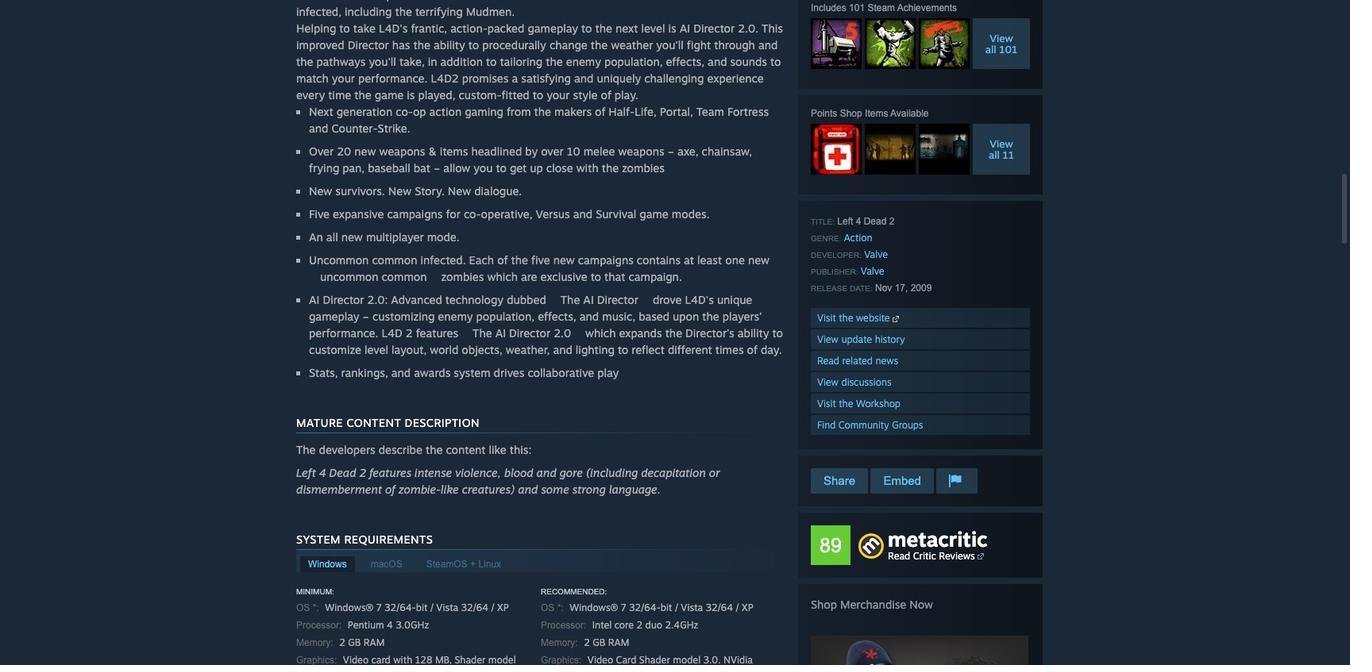 Task type: describe. For each thing, give the bounding box(es) containing it.
or
[[709, 467, 720, 480]]

packed
[[488, 22, 525, 35]]

director up weather,
[[509, 327, 551, 340]]

director
[[597, 293, 650, 307]]

items
[[440, 145, 468, 158]]

action
[[429, 105, 462, 119]]

core
[[615, 620, 634, 632]]

ai inside the helping to take l4d's frantic, action-packed gameplay to the next level is ai director 2.0. this improved director has the ability to procedurally change the weather you'll fight through and the pathways you'll take, in addition to tailoring the enemy population, effects, and sounds to match your performance. l4d2 promises a satisfying and uniquely challenging experience every time the game is played, custom-fitted to your style of play.
[[680, 22, 690, 35]]

technology
[[446, 293, 504, 307]]

director down uncommon
[[323, 293, 364, 307]]

an
[[309, 231, 323, 244]]

advanced
[[391, 293, 442, 307]]

11
[[1003, 149, 1014, 161]]

you
[[474, 162, 493, 175]]

and right the versus
[[573, 208, 593, 221]]

title: left 4 dead 2 genre: action developer: valve publisher: valve release date: nov 17, 2009
[[811, 216, 932, 294]]

population, inside ai director 2.0: advanced technology dubbed the ai director drove l4d's unique gameplay – customizing enemy population, effects, and music, based upon the players' performance. l4d 2 features the ai director 2.0 which expands the director's ability to customize level layout, world objects, weather, and lighting to reflect different times of day.
[[476, 310, 535, 324]]

rankings,
[[341, 366, 388, 380]]

bat
[[414, 162, 431, 175]]

view discussions link
[[811, 373, 1030, 392]]

0 vertical spatial your
[[332, 72, 355, 85]]

portal,
[[660, 105, 693, 119]]

of inside the helping to take l4d's frantic, action-packed gameplay to the next level is ai director 2.0. this improved director has the ability to procedurally change the weather you'll fight through and the pathways you'll take, in addition to tailoring the enemy population, effects, and sounds to match your performance. l4d2 promises a satisfying and uniquely challenging experience every time the game is played, custom-fitted to your style of play.
[[601, 88, 612, 102]]

ai up objects,
[[495, 327, 506, 340]]

all for new
[[326, 231, 338, 244]]

l4d's inside ai director 2.0: advanced technology dubbed the ai director drove l4d's unique gameplay – customizing enemy population, effects, and music, based upon the players' performance. l4d 2 features the ai director 2.0 which expands the director's ability to customize level layout, world objects, weather, and lighting to reflect different times of day.
[[685, 293, 714, 307]]

4 inside left 4 dead 2 features intense violence, blood and gore (including decapitation or dismemberment of zombie-like creatures) and some strong language.
[[319, 467, 326, 480]]

ai director 2.0: advanced technology dubbed the ai director drove l4d's unique gameplay – customizing enemy population, effects, and music, based upon the players' performance. l4d 2 features the ai director 2.0 which expands the director's ability to customize level layout, world objects, weather, and lighting to reflect different times of day.
[[309, 293, 783, 357]]

and up style
[[574, 72, 594, 85]]

2 / from the left
[[491, 602, 494, 614]]

performance. inside the helping to take l4d's frantic, action-packed gameplay to the next level is ai director 2.0. this improved director has the ability to procedurally change the weather you'll fight through and the pathways you'll take, in addition to tailoring the enemy population, effects, and sounds to match your performance. l4d2 promises a satisfying and uniquely challenging experience every time the game is played, custom-fitted to your style of play.
[[358, 72, 428, 85]]

developer:
[[811, 251, 862, 260]]

features inside left 4 dead 2 features intense violence, blood and gore (including decapitation or dismemberment of zombie-like creatures) and some strong language.
[[369, 467, 412, 480]]

the up satisfying
[[546, 55, 563, 69]]

customize
[[309, 343, 361, 357]]

challenging
[[644, 72, 704, 85]]

time
[[328, 88, 351, 102]]

new inside over 20 new weapons & items headlined by over 10 melee weapons – axe, chainsaw, frying pan, baseball bat – allow you to get up close with the zombies
[[355, 145, 376, 158]]

the left next
[[595, 22, 612, 35]]

to inside over 20 new weapons & items headlined by over 10 melee weapons – axe, chainsaw, frying pan, baseball bat – allow you to get up close with the zombies
[[496, 162, 507, 175]]

1 horizontal spatial –
[[434, 162, 440, 175]]

over
[[309, 145, 334, 158]]

os for memory:
[[541, 603, 555, 614]]

valve link for publisher:
[[861, 265, 885, 277]]

release
[[811, 284, 848, 293]]

embed
[[884, 474, 921, 488]]

32/64- for 2
[[629, 602, 661, 614]]

tailoring
[[500, 55, 543, 69]]

memory: inside os *: windows® 7 32/64-bit / vista 32/64 / xp processor: intel core 2 duo 2.4ghz memory: 2 gb ram
[[541, 638, 578, 649]]

vista for pentium 4 3.0ghz
[[436, 602, 459, 614]]

game inside the helping to take l4d's frantic, action-packed gameplay to the next level is ai director 2.0. this improved director has the ability to procedurally change the weather you'll fight through and the pathways you'll take, in addition to tailoring the enemy population, effects, and sounds to match your performance. l4d2 promises a satisfying and uniquely challenging experience every time the game is played, custom-fitted to your style of play.
[[375, 88, 404, 102]]

*: for intel core 2 duo 2.4ghz
[[557, 603, 564, 614]]

action
[[844, 232, 873, 244]]

op
[[413, 105, 426, 119]]

to down "action-"
[[469, 38, 479, 52]]

2 inside ai director 2.0: advanced technology dubbed the ai director drove l4d's unique gameplay – customizing enemy population, effects, and music, based upon the players' performance. l4d 2 features the ai director 2.0 which expands the director's ability to customize level layout, world objects, weather, and lighting to reflect different times of day.
[[406, 327, 413, 340]]

campaigns inside uncommon common infected. each of the five new campaigns contains at least one new uncommon common zombies which are exclusive to that campaign.
[[578, 254, 634, 267]]

content
[[347, 417, 401, 430]]

players'
[[723, 310, 762, 324]]

view for view all 101
[[990, 32, 1013, 44]]

port of scavenge image
[[811, 18, 862, 69]]

the up "director's" in the right of the page
[[702, 310, 719, 324]]

exclusive
[[541, 270, 588, 284]]

to down expands
[[618, 343, 629, 357]]

of inside uncommon common infected. each of the five new campaigns contains at least one new uncommon common zombies which are exclusive to that campaign.
[[497, 254, 508, 267]]

by
[[525, 145, 538, 158]]

view for view all 11
[[990, 137, 1013, 150]]

linux
[[479, 560, 501, 571]]

style
[[573, 88, 598, 102]]

1 new from the left
[[309, 185, 332, 198]]

embed link
[[871, 469, 934, 494]]

five
[[531, 254, 550, 267]]

versus
[[536, 208, 570, 221]]

visit for visit the website
[[817, 312, 836, 324]]

left 4 dead 2 features intense violence, blood and gore (including decapitation or dismemberment of zombie-like creatures) and some strong language.
[[296, 467, 720, 497]]

4 / from the left
[[736, 602, 739, 614]]

new down expansive
[[341, 231, 363, 244]]

read for read critic reviews
[[888, 551, 911, 562]]

view update history
[[817, 334, 905, 346]]

gb inside os *: windows® 7 32/64-bit / vista 32/64 / xp processor: pentium 4 3.0ghz memory: 2 gb ram
[[348, 637, 361, 649]]

fitted
[[502, 88, 530, 102]]

new up exclusive
[[553, 254, 575, 267]]

memory: inside os *: windows® 7 32/64-bit / vista 32/64 / xp processor: pentium 4 3.0ghz memory: 2 gb ram
[[296, 638, 333, 649]]

the down frantic,
[[414, 38, 431, 52]]

baseball
[[368, 162, 411, 175]]

creatures)
[[462, 483, 515, 497]]

headlined
[[471, 145, 522, 158]]

uniquely
[[597, 72, 641, 85]]

points shop items available
[[811, 108, 929, 119]]

workshop
[[856, 398, 901, 410]]

and down blood
[[518, 483, 538, 497]]

the inside over 20 new weapons & items headlined by over 10 melee weapons – axe, chainsaw, frying pan, baseball bat – allow you to get up close with the zombies
[[602, 162, 619, 175]]

32/64 for pentium 4 3.0ghz
[[461, 602, 489, 614]]

bit for 2
[[661, 602, 672, 614]]

to inside uncommon common infected. each of the five new campaigns contains at least one new uncommon common zombies which are exclusive to that campaign.
[[591, 270, 601, 284]]

– inside ai director 2.0: advanced technology dubbed the ai director drove l4d's unique gameplay – customizing enemy population, effects, and music, based upon the players' performance. l4d 2 features the ai director 2.0 which expands the director's ability to customize level layout, world objects, weather, and lighting to reflect different times of day.
[[363, 310, 369, 324]]

gameplay inside the helping to take l4d's frantic, action-packed gameplay to the next level is ai director 2.0. this improved director has the ability to procedurally change the weather you'll fight through and the pathways you'll take, in addition to tailoring the enemy population, effects, and sounds to match your performance. l4d2 promises a satisfying and uniquely challenging experience every time the game is played, custom-fitted to your style of play.
[[528, 22, 578, 35]]

2.0:
[[367, 293, 388, 307]]

level inside the helping to take l4d's frantic, action-packed gameplay to the next level is ai director 2.0. this improved director has the ability to procedurally change the weather you'll fight through and the pathways you'll take, in addition to tailoring the enemy population, effects, and sounds to match your performance. l4d2 promises a satisfying and uniquely challenging experience every time the game is played, custom-fitted to your style of play.
[[641, 22, 665, 35]]

level inside ai director 2.0: advanced technology dubbed the ai director drove l4d's unique gameplay – customizing enemy population, effects, and music, based upon the players' performance. l4d 2 features the ai director 2.0 which expands the director's ability to customize level layout, world objects, weather, and lighting to reflect different times of day.
[[365, 343, 388, 357]]

strike.
[[378, 122, 410, 135]]

decapitation
[[641, 467, 706, 480]]

2 new from the left
[[388, 185, 412, 198]]

system
[[296, 533, 341, 547]]

0 vertical spatial the
[[550, 293, 580, 307]]

next
[[616, 22, 638, 35]]

a
[[512, 72, 518, 85]]

visit the workshop link
[[811, 394, 1030, 414]]

five expansive campaigns for co-operative, versus and survival game modes.
[[309, 208, 710, 221]]

to up day.
[[773, 327, 783, 340]]

in
[[428, 55, 437, 69]]

frantic,
[[411, 22, 447, 35]]

processor: for gb
[[296, 621, 342, 632]]

1 vertical spatial the
[[462, 327, 492, 340]]

vista for intel core 2 duo 2.4ghz
[[681, 602, 703, 614]]

0 horizontal spatial you'll
[[369, 55, 396, 69]]

3 / from the left
[[675, 602, 678, 614]]

4 inside 'title: left 4 dead 2 genre: action developer: valve publisher: valve release date: nov 17, 2009'
[[856, 216, 861, 227]]

the up generation
[[355, 88, 372, 102]]

find
[[817, 419, 836, 431]]

the down upon
[[665, 327, 682, 340]]

dead inside left 4 dead 2 features intense violence, blood and gore (including decapitation or dismemberment of zombie-like creatures) and some strong language.
[[329, 467, 356, 480]]

:health: image
[[811, 124, 862, 175]]

unique
[[717, 293, 753, 307]]

some
[[541, 483, 569, 497]]

up
[[530, 162, 543, 175]]

share
[[824, 474, 856, 488]]

to up change on the left top of page
[[582, 22, 592, 35]]

the up the match
[[296, 55, 313, 69]]

and down this
[[759, 38, 778, 52]]

new right the one
[[748, 254, 770, 267]]

five
[[309, 208, 330, 221]]

director down take
[[348, 38, 389, 52]]

mature content description
[[296, 417, 480, 430]]

modes.
[[672, 208, 710, 221]]

view for view update history
[[817, 334, 839, 346]]

this
[[762, 22, 783, 35]]

and down through
[[708, 55, 727, 69]]

2 weapons from the left
[[618, 145, 665, 158]]

ability inside the helping to take l4d's frantic, action-packed gameplay to the next level is ai director 2.0. this improved director has the ability to procedurally change the weather you'll fight through and the pathways you'll take, in addition to tailoring the enemy population, effects, and sounds to match your performance. l4d2 promises a satisfying and uniquely challenging experience every time the game is played, custom-fitted to your style of play.
[[434, 38, 465, 52]]

close
[[546, 162, 573, 175]]

0 vertical spatial –
[[668, 145, 674, 158]]

ai down exclusive
[[583, 293, 594, 307]]

&
[[429, 145, 437, 158]]

each
[[469, 254, 494, 267]]

windows® for intel
[[570, 602, 618, 614]]

to up the promises
[[486, 55, 497, 69]]

head honcho image
[[919, 18, 970, 69]]

the developers describe the content like this:
[[296, 444, 532, 457]]

different
[[668, 343, 712, 357]]

director up fight
[[694, 22, 735, 35]]

over 20 new weapons & items headlined by over 10 melee weapons – axe, chainsaw, frying pan, baseball bat – allow you to get up close with the zombies
[[309, 145, 752, 175]]

played,
[[418, 88, 456, 102]]

chainsaw,
[[702, 145, 752, 158]]

visit for visit the workshop
[[817, 398, 836, 410]]

the quarter image
[[865, 124, 916, 162]]

zombie-
[[399, 483, 441, 497]]

dialogue.
[[474, 185, 522, 198]]

1 vertical spatial game
[[640, 208, 669, 221]]

3 new from the left
[[448, 185, 471, 198]]

the up intense
[[426, 444, 443, 457]]

and up 2.0
[[580, 310, 599, 324]]

merchandise
[[840, 598, 907, 612]]

to down satisfying
[[533, 88, 543, 102]]

0 vertical spatial valve
[[865, 249, 888, 261]]

*: for pentium 4 3.0ghz
[[313, 603, 319, 614]]

of inside next generation co-op action gaming from the makers of half-life, portal, team fortress and counter-strike.
[[595, 105, 606, 119]]

2.0.
[[738, 22, 759, 35]]

1 vertical spatial your
[[547, 88, 570, 102]]

which inside ai director 2.0: advanced technology dubbed the ai director drove l4d's unique gameplay – customizing enemy population, effects, and music, based upon the players' performance. l4d 2 features the ai director 2.0 which expands the director's ability to customize level layout, world objects, weather, and lighting to reflect different times of day.
[[586, 327, 616, 340]]

the inside uncommon common infected. each of the five new campaigns contains at least one new uncommon common zombies which are exclusive to that campaign.
[[511, 254, 528, 267]]

left inside left 4 dead 2 features intense violence, blood and gore (including decapitation or dismemberment of zombie-like creatures) and some strong language.
[[296, 467, 316, 480]]

procedurally
[[482, 38, 546, 52]]

stats, rankings, and awards system drives collaborative play
[[309, 366, 619, 380]]

shop merchandise now
[[811, 598, 933, 612]]



Task type: locate. For each thing, give the bounding box(es) containing it.
bit inside os *: windows® 7 32/64-bit / vista 32/64 / xp processor: pentium 4 3.0ghz memory: 2 gb ram
[[416, 602, 428, 614]]

read for read related news
[[817, 355, 840, 367]]

1 bit from the left
[[416, 602, 428, 614]]

visit inside visit the website link
[[817, 312, 836, 324]]

0 horizontal spatial vista
[[436, 602, 459, 614]]

0 vertical spatial is
[[669, 22, 677, 35]]

1 vertical spatial gameplay
[[309, 310, 360, 324]]

all left 11
[[989, 149, 1000, 161]]

0 vertical spatial effects,
[[666, 55, 705, 69]]

101 right head honcho image at the top of the page
[[1000, 43, 1018, 56]]

new
[[309, 185, 332, 198], [388, 185, 412, 198], [448, 185, 471, 198]]

ram down the "pentium"
[[364, 637, 385, 649]]

4 left 3.0ghz
[[387, 620, 393, 632]]

2 bit from the left
[[661, 602, 672, 614]]

visit inside visit the workshop "link"
[[817, 398, 836, 410]]

campaigns down new survivors. new story. new dialogue.
[[387, 208, 443, 221]]

1 vertical spatial enemy
[[438, 310, 473, 324]]

ram
[[364, 637, 385, 649], [608, 637, 629, 649]]

1 vertical spatial shop
[[811, 598, 837, 612]]

2 32/64- from the left
[[629, 602, 661, 614]]

read left critic
[[888, 551, 911, 562]]

co- inside next generation co-op action gaming from the makers of half-life, portal, team fortress and counter-strike.
[[396, 105, 413, 119]]

2 ram from the left
[[608, 637, 629, 649]]

7 up the "pentium"
[[376, 602, 382, 614]]

0 vertical spatial shop
[[840, 108, 863, 119]]

and inside next generation co-op action gaming from the makers of half-life, portal, team fortress and counter-strike.
[[309, 122, 328, 135]]

1 vertical spatial valve
[[861, 265, 885, 277]]

and up some
[[537, 467, 557, 480]]

1 horizontal spatial population,
[[604, 55, 663, 69]]

32/64 inside os *: windows® 7 32/64-bit / vista 32/64 / xp processor: intel core 2 duo 2.4ghz memory: 2 gb ram
[[706, 602, 733, 614]]

title:
[[811, 218, 835, 226]]

the right from
[[534, 105, 551, 119]]

level right next
[[641, 22, 665, 35]]

effects, inside the helping to take l4d's frantic, action-packed gameplay to the next level is ai director 2.0. this improved director has the ability to procedurally change the weather you'll fight through and the pathways you'll take, in addition to tailoring the enemy population, effects, and sounds to match your performance. l4d2 promises a satisfying and uniquely challenging experience every time the game is played, custom-fitted to your style of play.
[[666, 55, 705, 69]]

the down the melee
[[602, 162, 619, 175]]

of
[[601, 88, 612, 102], [595, 105, 606, 119], [497, 254, 508, 267], [747, 343, 758, 357], [385, 483, 396, 497]]

ability down players'
[[738, 327, 769, 340]]

customizing
[[373, 310, 435, 324]]

– left axe,
[[668, 145, 674, 158]]

ram inside os *: windows® 7 32/64-bit / vista 32/64 / xp processor: pentium 4 3.0ghz memory: 2 gb ram
[[364, 637, 385, 649]]

addition
[[441, 55, 483, 69]]

website
[[856, 312, 890, 324]]

1 horizontal spatial co-
[[464, 208, 481, 221]]

experience
[[707, 72, 764, 85]]

1 *: from the left
[[313, 603, 319, 614]]

1 vertical spatial valve link
[[861, 265, 885, 277]]

view left update
[[817, 334, 839, 346]]

generation
[[337, 105, 393, 119]]

performance. up 'customize'
[[309, 327, 378, 340]]

of inside ai director 2.0: advanced technology dubbed the ai director drove l4d's unique gameplay – customizing enemy population, effects, and music, based upon the players' performance. l4d 2 features the ai director 2.0 which expands the director's ability to customize level layout, world objects, weather, and lighting to reflect different times of day.
[[747, 343, 758, 357]]

0 vertical spatial 101
[[849, 2, 865, 14]]

windows® up intel
[[570, 602, 618, 614]]

gameplay up 'customize'
[[309, 310, 360, 324]]

1 horizontal spatial gameplay
[[528, 22, 578, 35]]

weapons down "life,"
[[618, 145, 665, 158]]

0 horizontal spatial level
[[365, 343, 388, 357]]

windows® inside os *: windows® 7 32/64-bit / vista 32/64 / xp processor: pentium 4 3.0ghz memory: 2 gb ram
[[325, 602, 374, 614]]

os down minimum:
[[296, 603, 310, 614]]

visit the website
[[817, 312, 893, 324]]

features down describe
[[369, 467, 412, 480]]

0 horizontal spatial 101
[[849, 2, 865, 14]]

co-
[[396, 105, 413, 119], [464, 208, 481, 221]]

effects, up challenging
[[666, 55, 705, 69]]

is right next
[[669, 22, 677, 35]]

left up action link
[[838, 216, 853, 227]]

0 vertical spatial zombies
[[622, 162, 665, 175]]

system
[[454, 366, 491, 380]]

1 vertical spatial read
[[888, 551, 911, 562]]

xp for pentium 4 3.0ghz
[[497, 602, 509, 614]]

os inside os *: windows® 7 32/64-bit / vista 32/64 / xp processor: pentium 4 3.0ghz memory: 2 gb ram
[[296, 603, 310, 614]]

gaming
[[465, 105, 504, 119]]

bit for 3.0ghz
[[416, 602, 428, 614]]

all inside view all 11
[[989, 149, 1000, 161]]

shop left items
[[840, 108, 863, 119]]

gb inside os *: windows® 7 32/64-bit / vista 32/64 / xp processor: intel core 2 duo 2.4ghz memory: 2 gb ram
[[593, 637, 606, 649]]

1 vertical spatial all
[[989, 149, 1000, 161]]

the inside "link"
[[839, 398, 854, 410]]

32/64- inside os *: windows® 7 32/64-bit / vista 32/64 / xp processor: intel core 2 duo 2.4ghz memory: 2 gb ram
[[629, 602, 661, 614]]

new down baseball
[[388, 185, 412, 198]]

contains
[[637, 254, 681, 267]]

0 horizontal spatial ability
[[434, 38, 465, 52]]

7 inside os *: windows® 7 32/64-bit / vista 32/64 / xp processor: intel core 2 duo 2.4ghz memory: 2 gb ram
[[621, 602, 627, 614]]

1 horizontal spatial *:
[[557, 603, 564, 614]]

1 vertical spatial performance.
[[309, 327, 378, 340]]

0 horizontal spatial which
[[487, 270, 518, 284]]

1 windows® from the left
[[325, 602, 374, 614]]

32/64- inside os *: windows® 7 32/64-bit / vista 32/64 / xp processor: pentium 4 3.0ghz memory: 2 gb ram
[[385, 602, 416, 614]]

every
[[296, 88, 325, 102]]

1 horizontal spatial enemy
[[566, 55, 601, 69]]

1 vertical spatial –
[[434, 162, 440, 175]]

system requirements
[[296, 533, 433, 547]]

1 horizontal spatial read
[[888, 551, 911, 562]]

share link
[[811, 469, 868, 494]]

xp inside os *: windows® 7 32/64-bit / vista 32/64 / xp processor: intel core 2 duo 2.4ghz memory: 2 gb ram
[[742, 602, 754, 614]]

0 vertical spatial co-
[[396, 105, 413, 119]]

1 horizontal spatial new
[[388, 185, 412, 198]]

all right head honcho image at the top of the page
[[986, 43, 997, 56]]

enemy inside the helping to take l4d's frantic, action-packed gameplay to the next level is ai director 2.0. this improved director has the ability to procedurally change the weather you'll fight through and the pathways you'll take, in addition to tailoring the enemy population, effects, and sounds to match your performance. l4d2 promises a satisfying and uniquely challenging experience every time the game is played, custom-fitted to your style of play.
[[566, 55, 601, 69]]

cemetery image
[[919, 124, 970, 162]]

1 vertical spatial effects,
[[538, 310, 577, 324]]

level down l4d
[[365, 343, 388, 357]]

nov
[[875, 283, 892, 294]]

1 vertical spatial is
[[407, 88, 415, 102]]

and down next
[[309, 122, 328, 135]]

uncommon
[[309, 270, 379, 284]]

32/64
[[461, 602, 489, 614], [706, 602, 733, 614]]

reflect
[[632, 343, 665, 357]]

like inside left 4 dead 2 features intense violence, blood and gore (including decapitation or dismemberment of zombie-like creatures) and some strong language.
[[441, 483, 459, 497]]

content
[[446, 444, 486, 457]]

co- right for
[[464, 208, 481, 221]]

gameplay inside ai director 2.0: advanced technology dubbed the ai director drove l4d's unique gameplay – customizing enemy population, effects, and music, based upon the players' performance. l4d 2 features the ai director 2.0 which expands the director's ability to customize level layout, world objects, weather, and lighting to reflect different times of day.
[[309, 310, 360, 324]]

processor: for memory:
[[541, 621, 587, 632]]

7 up 'core'
[[621, 602, 627, 614]]

all for 11
[[989, 149, 1000, 161]]

fight
[[687, 38, 711, 52]]

4 up "dismemberment"
[[319, 467, 326, 480]]

1 horizontal spatial 101
[[1000, 43, 1018, 56]]

the down view discussions
[[839, 398, 854, 410]]

counter-
[[332, 122, 378, 135]]

effects, inside ai director 2.0: advanced technology dubbed the ai director drove l4d's unique gameplay – customizing enemy population, effects, and music, based upon the players' performance. l4d 2 features the ai director 2.0 which expands the director's ability to customize level layout, world objects, weather, and lighting to reflect different times of day.
[[538, 310, 577, 324]]

1 vertical spatial 101
[[1000, 43, 1018, 56]]

memory: down minimum:
[[296, 638, 333, 649]]

l4d2
[[431, 72, 459, 85]]

and down layout,
[[391, 366, 411, 380]]

language.
[[609, 483, 661, 497]]

are
[[521, 270, 537, 284]]

intense
[[415, 467, 452, 480]]

story.
[[415, 185, 445, 198]]

to right 'sounds'
[[771, 55, 781, 69]]

1 vertical spatial 4
[[319, 467, 326, 480]]

of left day.
[[747, 343, 758, 357]]

news
[[876, 355, 899, 367]]

ability inside ai director 2.0: advanced technology dubbed the ai director drove l4d's unique gameplay – customizing enemy population, effects, and music, based upon the players' performance. l4d 2 features the ai director 2.0 which expands the director's ability to customize level layout, world objects, weather, and lighting to reflect different times of day.
[[738, 327, 769, 340]]

2 inside os *: windows® 7 32/64-bit / vista 32/64 / xp processor: pentium 4 3.0ghz memory: 2 gb ram
[[339, 637, 345, 649]]

view for view discussions
[[817, 377, 839, 388]]

population, down weather
[[604, 55, 663, 69]]

valve link down 'action'
[[865, 249, 888, 261]]

1 processor: from the left
[[296, 621, 342, 632]]

get
[[510, 162, 527, 175]]

vista inside os *: windows® 7 32/64-bit / vista 32/64 / xp processor: intel core 2 duo 2.4ghz memory: 2 gb ram
[[681, 602, 703, 614]]

1 vertical spatial visit
[[817, 398, 836, 410]]

1 gb from the left
[[348, 637, 361, 649]]

windows®
[[325, 602, 374, 614], [570, 602, 618, 614]]

os *: windows® 7 32/64-bit / vista 32/64 / xp processor: pentium 4 3.0ghz memory: 2 gb ram
[[296, 602, 509, 649]]

0 vertical spatial left
[[838, 216, 853, 227]]

0 horizontal spatial gameplay
[[309, 310, 360, 324]]

of left half- at the top left of page
[[595, 105, 606, 119]]

weather
[[611, 38, 653, 52]]

ability
[[434, 38, 465, 52], [738, 327, 769, 340]]

2 inside 'title: left 4 dead 2 genre: action developer: valve publisher: valve release date: nov 17, 2009'
[[890, 216, 895, 227]]

os inside os *: windows® 7 32/64-bit / vista 32/64 / xp processor: intel core 2 duo 2.4ghz memory: 2 gb ram
[[541, 603, 555, 614]]

1 horizontal spatial 32/64-
[[629, 602, 661, 614]]

1 horizontal spatial bit
[[661, 602, 672, 614]]

features up world
[[416, 327, 458, 340]]

*: down "recommended:"
[[557, 603, 564, 614]]

update
[[842, 334, 872, 346]]

1 vertical spatial left
[[296, 467, 316, 480]]

all inside the view all 101
[[986, 43, 997, 56]]

1 xp from the left
[[497, 602, 509, 614]]

the inside next generation co-op action gaming from the makers of half-life, portal, team fortress and counter-strike.
[[534, 105, 551, 119]]

2 *: from the left
[[557, 603, 564, 614]]

features inside ai director 2.0: advanced technology dubbed the ai director drove l4d's unique gameplay – customizing enemy population, effects, and music, based upon the players' performance. l4d 2 features the ai director 2.0 which expands the director's ability to customize level layout, world objects, weather, and lighting to reflect different times of day.
[[416, 327, 458, 340]]

2 horizontal spatial new
[[448, 185, 471, 198]]

l4d's
[[379, 22, 408, 35], [685, 293, 714, 307]]

view inside the view all 101
[[990, 32, 1013, 44]]

2.4ghz
[[665, 620, 699, 632]]

take,
[[399, 55, 425, 69]]

zombies up "survival"
[[622, 162, 665, 175]]

ai down uncommon
[[309, 293, 320, 307]]

survivors.
[[336, 185, 385, 198]]

and down 2.0
[[553, 343, 573, 357]]

os for gb
[[296, 603, 310, 614]]

0 vertical spatial like
[[489, 444, 507, 457]]

action link
[[844, 232, 873, 244]]

l4d's up upon
[[685, 293, 714, 307]]

1 horizontal spatial 4
[[387, 620, 393, 632]]

now
[[910, 598, 933, 612]]

new survivors. new story. new dialogue.
[[309, 185, 522, 198]]

of inside left 4 dead 2 features intense violence, blood and gore (including decapitation or dismemberment of zombie-like creatures) and some strong language.
[[385, 483, 396, 497]]

2 windows® from the left
[[570, 602, 618, 614]]

0 horizontal spatial is
[[407, 88, 415, 102]]

7 inside os *: windows® 7 32/64-bit / vista 32/64 / xp processor: pentium 4 3.0ghz memory: 2 gb ram
[[376, 602, 382, 614]]

0 vertical spatial 4
[[856, 216, 861, 227]]

0 horizontal spatial –
[[363, 310, 369, 324]]

1 vertical spatial co-
[[464, 208, 481, 221]]

0 vertical spatial features
[[416, 327, 458, 340]]

2 inside left 4 dead 2 features intense violence, blood and gore (including decapitation or dismemberment of zombie-like creatures) and some strong language.
[[359, 467, 366, 480]]

windows® inside os *: windows® 7 32/64-bit / vista 32/64 / xp processor: intel core 2 duo 2.4ghz memory: 2 gb ram
[[570, 602, 618, 614]]

0 vertical spatial enemy
[[566, 55, 601, 69]]

find community groups link
[[811, 415, 1030, 435]]

xp inside os *: windows® 7 32/64-bit / vista 32/64 / xp processor: pentium 4 3.0ghz memory: 2 gb ram
[[497, 602, 509, 614]]

your down pathways
[[332, 72, 355, 85]]

0 horizontal spatial your
[[332, 72, 355, 85]]

1 horizontal spatial memory:
[[541, 638, 578, 649]]

0 horizontal spatial xp
[[497, 602, 509, 614]]

expansive
[[333, 208, 384, 221]]

0 horizontal spatial gb
[[348, 637, 361, 649]]

enemy
[[566, 55, 601, 69], [438, 310, 473, 324]]

processor: inside os *: windows® 7 32/64-bit / vista 32/64 / xp processor: intel core 2 duo 2.4ghz memory: 2 gb ram
[[541, 621, 587, 632]]

metacritic
[[888, 527, 988, 552]]

to left that
[[591, 270, 601, 284]]

zombies inside uncommon common infected. each of the five new campaigns contains at least one new uncommon common zombies which are exclusive to that campaign.
[[441, 270, 484, 284]]

2
[[890, 216, 895, 227], [406, 327, 413, 340], [359, 467, 366, 480], [637, 620, 643, 632], [339, 637, 345, 649], [584, 637, 590, 649]]

your down satisfying
[[547, 88, 570, 102]]

os
[[296, 603, 310, 614], [541, 603, 555, 614]]

multiplayer
[[366, 231, 424, 244]]

0 horizontal spatial 32/64
[[461, 602, 489, 614]]

1 vertical spatial features
[[369, 467, 412, 480]]

2 memory: from the left
[[541, 638, 578, 649]]

0 vertical spatial ability
[[434, 38, 465, 52]]

weapons up baseball
[[379, 145, 425, 158]]

times
[[716, 343, 744, 357]]

melee
[[584, 145, 615, 158]]

1 vertical spatial you'll
[[369, 55, 396, 69]]

valve link for developer:
[[865, 249, 888, 261]]

0 horizontal spatial windows®
[[325, 602, 374, 614]]

2 visit from the top
[[817, 398, 836, 410]]

0 vertical spatial campaigns
[[387, 208, 443, 221]]

points
[[811, 108, 838, 119]]

axe,
[[678, 145, 699, 158]]

1 vista from the left
[[436, 602, 459, 614]]

population, inside the helping to take l4d's frantic, action-packed gameplay to the next level is ai director 2.0. this improved director has the ability to procedurally change the weather you'll fight through and the pathways you'll take, in addition to tailoring the enemy population, effects, and sounds to match your performance. l4d2 promises a satisfying and uniquely challenging experience every time the game is played, custom-fitted to your style of play.
[[604, 55, 663, 69]]

2 os from the left
[[541, 603, 555, 614]]

ram inside os *: windows® 7 32/64-bit / vista 32/64 / xp processor: intel core 2 duo 2.4ghz memory: 2 gb ram
[[608, 637, 629, 649]]

performance. inside ai director 2.0: advanced technology dubbed the ai director drove l4d's unique gameplay – customizing enemy population, effects, and music, based upon the players' performance. l4d 2 features the ai director 2.0 which expands the director's ability to customize level layout, world objects, weather, and lighting to reflect different times of day.
[[309, 327, 378, 340]]

to left "get"
[[496, 162, 507, 175]]

effects, up 2.0
[[538, 310, 577, 324]]

xp for intel core 2 duo 2.4ghz
[[742, 602, 754, 614]]

1 horizontal spatial dead
[[864, 216, 887, 227]]

1 horizontal spatial 7
[[621, 602, 627, 614]]

gb down intel
[[593, 637, 606, 649]]

stats,
[[309, 366, 338, 380]]

1 horizontal spatial like
[[489, 444, 507, 457]]

2 processor: from the left
[[541, 621, 587, 632]]

which inside uncommon common infected. each of the five new campaigns contains at least one new uncommon common zombies which are exclusive to that campaign.
[[487, 270, 518, 284]]

septic tank image
[[865, 18, 916, 69]]

*: down minimum:
[[313, 603, 319, 614]]

1 weapons from the left
[[379, 145, 425, 158]]

0 horizontal spatial dead
[[329, 467, 356, 480]]

of left "play." at left
[[601, 88, 612, 102]]

32/64 inside os *: windows® 7 32/64-bit / vista 32/64 / xp processor: pentium 4 3.0ghz memory: 2 gb ram
[[461, 602, 489, 614]]

view right cemetery image
[[990, 137, 1013, 150]]

gameplay up change on the left top of page
[[528, 22, 578, 35]]

enemy inside ai director 2.0: advanced technology dubbed the ai director drove l4d's unique gameplay – customizing enemy population, effects, and music, based upon the players' performance. l4d 2 features the ai director 2.0 which expands the director's ability to customize level layout, world objects, weather, and lighting to reflect different times of day.
[[438, 310, 473, 324]]

1 7 from the left
[[376, 602, 382, 614]]

1 32/64- from the left
[[385, 602, 416, 614]]

0 horizontal spatial 7
[[376, 602, 382, 614]]

bit up 3.0ghz
[[416, 602, 428, 614]]

101 inside the view all 101
[[1000, 43, 1018, 56]]

32/64- up duo
[[629, 602, 661, 614]]

7 for core
[[621, 602, 627, 614]]

related
[[842, 355, 873, 367]]

least
[[698, 254, 722, 267]]

helping
[[296, 22, 336, 35]]

performance.
[[358, 72, 428, 85], [309, 327, 378, 340]]

left inside 'title: left 4 dead 2 genre: action developer: valve publisher: valve release date: nov 17, 2009'
[[838, 216, 853, 227]]

4 up action link
[[856, 216, 861, 227]]

1 visit from the top
[[817, 312, 836, 324]]

achievements
[[897, 2, 957, 14]]

you'll
[[656, 38, 684, 52], [369, 55, 396, 69]]

windows® for pentium
[[325, 602, 374, 614]]

0 vertical spatial performance.
[[358, 72, 428, 85]]

2 32/64 from the left
[[706, 602, 733, 614]]

l4d's inside the helping to take l4d's frantic, action-packed gameplay to the next level is ai director 2.0. this improved director has the ability to procedurally change the weather you'll fight through and the pathways you'll take, in addition to tailoring the enemy population, effects, and sounds to match your performance. l4d2 promises a satisfying and uniquely challenging experience every time the game is played, custom-fitted to your style of play.
[[379, 22, 408, 35]]

history
[[875, 334, 905, 346]]

available
[[891, 108, 929, 119]]

1 ram from the left
[[364, 637, 385, 649]]

0 horizontal spatial effects,
[[538, 310, 577, 324]]

shop
[[840, 108, 863, 119], [811, 598, 837, 612]]

dead inside 'title: left 4 dead 2 genre: action developer: valve publisher: valve release date: nov 17, 2009'
[[864, 216, 887, 227]]

steamos + linux
[[426, 560, 501, 571]]

the up the are
[[511, 254, 528, 267]]

vista down steamos
[[436, 602, 459, 614]]

– down 2.0:
[[363, 310, 369, 324]]

0 horizontal spatial 4
[[319, 467, 326, 480]]

0 horizontal spatial 32/64-
[[385, 602, 416, 614]]

duo
[[645, 620, 663, 632]]

view all 101
[[986, 32, 1018, 56]]

valve down 'action'
[[865, 249, 888, 261]]

gameplay
[[528, 22, 578, 35], [309, 310, 360, 324]]

zombies inside over 20 new weapons & items headlined by over 10 melee weapons – axe, chainsaw, frying pan, baseball bat – allow you to get up close with the zombies
[[622, 162, 665, 175]]

32/64- for 3.0ghz
[[385, 602, 416, 614]]

0 vertical spatial valve link
[[865, 249, 888, 261]]

1 / from the left
[[430, 602, 434, 614]]

*: inside os *: windows® 7 32/64-bit / vista 32/64 / xp processor: intel core 2 duo 2.4ghz memory: 2 gb ram
[[557, 603, 564, 614]]

community
[[839, 419, 889, 431]]

dead
[[864, 216, 887, 227], [329, 467, 356, 480]]

campaign.
[[629, 270, 682, 284]]

1 horizontal spatial xp
[[742, 602, 754, 614]]

bit up duo
[[661, 602, 672, 614]]

which up lighting
[[586, 327, 616, 340]]

view inside view all 11
[[990, 137, 1013, 150]]

vista up 2.4ghz
[[681, 602, 703, 614]]

–
[[668, 145, 674, 158], [434, 162, 440, 175], [363, 310, 369, 324]]

allow
[[444, 162, 471, 175]]

valve up nov
[[861, 265, 885, 277]]

visit up find
[[817, 398, 836, 410]]

101 left steam at the right of page
[[849, 2, 865, 14]]

1 horizontal spatial windows®
[[570, 602, 618, 614]]

like down intense
[[441, 483, 459, 497]]

7 for 4
[[376, 602, 382, 614]]

1 horizontal spatial ability
[[738, 327, 769, 340]]

2 vertical spatial 4
[[387, 620, 393, 632]]

0 vertical spatial gameplay
[[528, 22, 578, 35]]

0 horizontal spatial shop
[[811, 598, 837, 612]]

1 horizontal spatial level
[[641, 22, 665, 35]]

0 horizontal spatial l4d's
[[379, 22, 408, 35]]

0 horizontal spatial weapons
[[379, 145, 425, 158]]

new up pan,
[[355, 145, 376, 158]]

0 vertical spatial you'll
[[656, 38, 684, 52]]

your
[[332, 72, 355, 85], [547, 88, 570, 102]]

0 horizontal spatial bit
[[416, 602, 428, 614]]

1 horizontal spatial game
[[640, 208, 669, 221]]

1 vertical spatial level
[[365, 343, 388, 357]]

and
[[759, 38, 778, 52], [708, 55, 727, 69], [574, 72, 594, 85], [309, 122, 328, 135], [573, 208, 593, 221], [580, 310, 599, 324], [553, 343, 573, 357], [391, 366, 411, 380], [537, 467, 557, 480], [518, 483, 538, 497]]

visit the website link
[[811, 308, 1030, 328]]

of right each
[[497, 254, 508, 267]]

the up objects,
[[462, 327, 492, 340]]

1 horizontal spatial effects,
[[666, 55, 705, 69]]

4 inside os *: windows® 7 32/64-bit / vista 32/64 / xp processor: pentium 4 3.0ghz memory: 2 gb ram
[[387, 620, 393, 632]]

2 vista from the left
[[681, 602, 703, 614]]

32/64 for intel core 2 duo 2.4ghz
[[706, 602, 733, 614]]

0 vertical spatial population,
[[604, 55, 663, 69]]

violence,
[[455, 467, 501, 480]]

2 gb from the left
[[593, 637, 606, 649]]

vista inside os *: windows® 7 32/64-bit / vista 32/64 / xp processor: pentium 4 3.0ghz memory: 2 gb ram
[[436, 602, 459, 614]]

1 32/64 from the left
[[461, 602, 489, 614]]

0 horizontal spatial read
[[817, 355, 840, 367]]

population,
[[604, 55, 663, 69], [476, 310, 535, 324]]

bit inside os *: windows® 7 32/64-bit / vista 32/64 / xp processor: intel core 2 duo 2.4ghz memory: 2 gb ram
[[661, 602, 672, 614]]

0 horizontal spatial co-
[[396, 105, 413, 119]]

steamos
[[426, 560, 468, 571]]

to left take
[[339, 22, 350, 35]]

1 horizontal spatial is
[[669, 22, 677, 35]]

the up update
[[839, 312, 854, 324]]

zombies down each
[[441, 270, 484, 284]]

recommended:
[[541, 588, 607, 597]]

1 vertical spatial campaigns
[[578, 254, 634, 267]]

items
[[865, 108, 888, 119]]

0 horizontal spatial population,
[[476, 310, 535, 324]]

2 horizontal spatial 4
[[856, 216, 861, 227]]

includes
[[811, 2, 847, 14]]

the right change on the left top of page
[[591, 38, 608, 52]]

enemy down change on the left top of page
[[566, 55, 601, 69]]

2.0
[[554, 327, 582, 340]]

0 vertical spatial all
[[986, 43, 997, 56]]

0 vertical spatial dead
[[864, 216, 887, 227]]

2 7 from the left
[[621, 602, 627, 614]]

0 vertical spatial visit
[[817, 312, 836, 324]]

1 horizontal spatial shop
[[840, 108, 863, 119]]

1 os from the left
[[296, 603, 310, 614]]

0 vertical spatial read
[[817, 355, 840, 367]]

*: inside os *: windows® 7 32/64-bit / vista 32/64 / xp processor: pentium 4 3.0ghz memory: 2 gb ram
[[313, 603, 319, 614]]

includes 101 steam achievements
[[811, 2, 957, 14]]

all for 101
[[986, 43, 997, 56]]

the down exclusive
[[550, 293, 580, 307]]

1 vertical spatial population,
[[476, 310, 535, 324]]

processor: inside os *: windows® 7 32/64-bit / vista 32/64 / xp processor: pentium 4 3.0ghz memory: 2 gb ram
[[296, 621, 342, 632]]

2 xp from the left
[[742, 602, 754, 614]]

processor: down minimum:
[[296, 621, 342, 632]]

publisher:
[[811, 268, 858, 276]]

1 horizontal spatial which
[[586, 327, 616, 340]]

1 horizontal spatial you'll
[[656, 38, 684, 52]]

play.
[[615, 88, 639, 102]]

1 memory: from the left
[[296, 638, 333, 649]]

memory: down "recommended:"
[[541, 638, 578, 649]]



Task type: vqa. For each thing, say whether or not it's contained in the screenshot.
ability
yes



